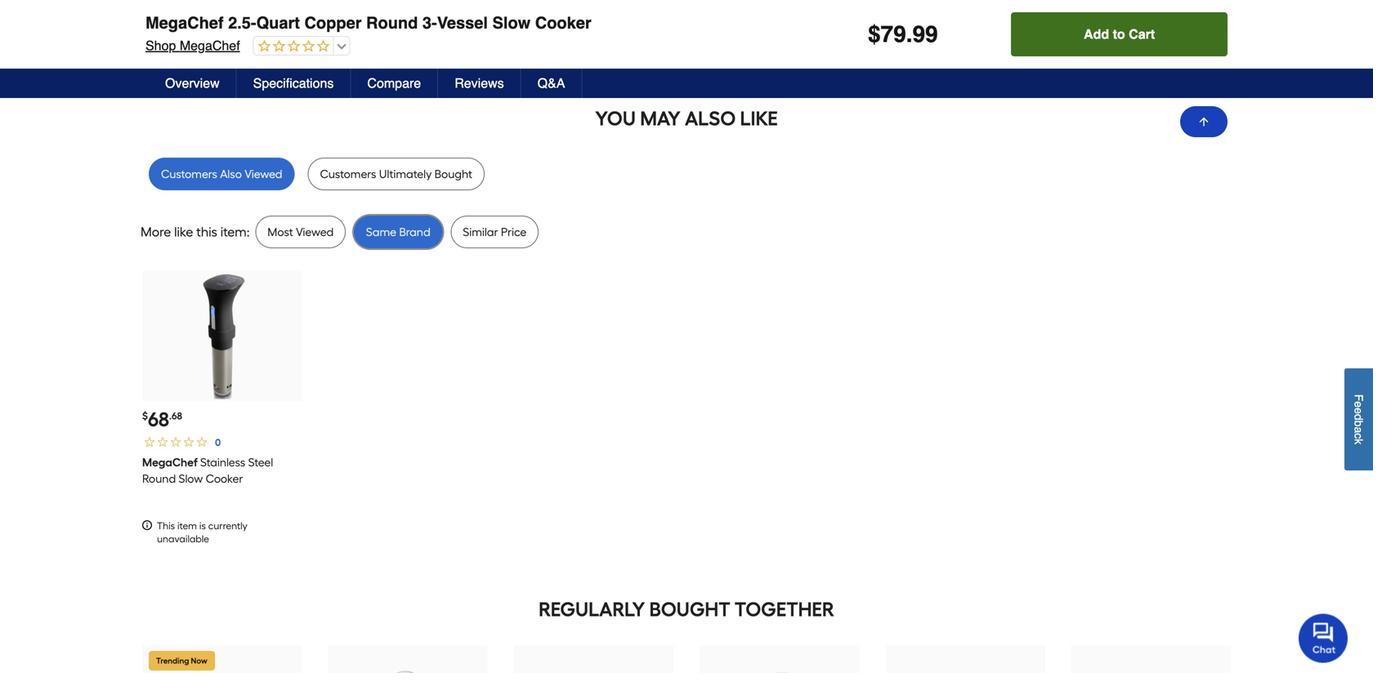 Task type: describe. For each thing, give the bounding box(es) containing it.
more
[[141, 225, 171, 240]]

2 e from the top
[[1353, 408, 1366, 414]]

nostalgia vintage 6-quart electric ice cream maker image
[[716, 671, 844, 674]]

1 vertical spatial viewed
[[296, 225, 334, 239]]

item inside this item is currently unavailable
[[177, 521, 197, 532]]

regularly
[[539, 598, 645, 622]]

1 horizontal spatial also
[[685, 107, 736, 131]]

zero stars image
[[254, 39, 330, 54]]

regularly bought together
[[539, 598, 835, 622]]

like
[[740, 107, 778, 131]]

1 horizontal spatial cooker
[[535, 13, 592, 32]]

1 add to cart list item from the left
[[142, 0, 302, 76]]

overview
[[165, 76, 220, 91]]

megachef stainless steel round slow cooker image
[[158, 272, 286, 400]]

is
[[199, 521, 206, 532]]

now
[[191, 657, 208, 667]]

may
[[640, 107, 681, 131]]

this
[[196, 225, 217, 240]]

0 horizontal spatial also
[[220, 167, 242, 181]]

overview button
[[149, 69, 237, 98]]

q&a
[[538, 76, 565, 91]]

:
[[247, 225, 250, 240]]

customers for customers ultimately bought
[[320, 167, 376, 181]]

cooker inside stainless steel round slow cooker
[[206, 472, 243, 486]]

trending
[[156, 657, 189, 667]]

bought
[[650, 598, 731, 622]]

stainless
[[200, 456, 246, 470]]

1 e from the top
[[1353, 402, 1366, 408]]

f e e d b a c k
[[1353, 395, 1366, 445]]

2 megachef 3-station residential buffet server/warming tray combination image from the left
[[344, 671, 472, 674]]

0 horizontal spatial viewed
[[245, 167, 283, 181]]

add for 3rd add to cart list item from left
[[562, 52, 583, 66]]

this item is currently unavailable
[[157, 521, 248, 546]]

most
[[268, 225, 293, 239]]

1 vertical spatial megachef
[[180, 38, 240, 53]]

to for third add to cart list item from the right
[[214, 52, 225, 66]]

3-
[[423, 13, 437, 32]]

4 add to cart link from the left
[[700, 40, 856, 76]]

compare button
[[351, 69, 438, 98]]

megachef 3-station residential buffet server/warming tray combination image inside trending now link
[[158, 671, 286, 674]]

68 list item
[[142, 271, 302, 551]]

$ for 68
[[142, 411, 148, 422]]

same
[[366, 225, 397, 239]]

f e e d b a c k button
[[1345, 369, 1374, 471]]

regularly bought together heading
[[141, 594, 1233, 626]]

79
[[881, 21, 907, 47]]

to for 3rd add to cart list item from left
[[586, 52, 596, 66]]

add to cart link for 3rd add to cart list item from left
[[514, 40, 671, 76]]

1 horizontal spatial slow
[[493, 13, 531, 32]]

more like this item :
[[141, 225, 250, 240]]

steel
[[248, 456, 273, 470]]

megachef for megachef 2.5-quart copper round 3-vessel slow cooker
[[146, 13, 224, 32]]

round inside stainless steel round slow cooker
[[142, 472, 176, 486]]

add for second add to cart list item from the left
[[376, 52, 397, 66]]

brand
[[399, 225, 431, 239]]

.68
[[169, 411, 182, 422]]

$ 68 .68
[[142, 408, 182, 432]]

0 vertical spatial round
[[366, 13, 418, 32]]

$ 79 . 99
[[868, 21, 938, 47]]

this
[[157, 521, 175, 532]]

99
[[913, 21, 938, 47]]

slow inside stainless steel round slow cooker
[[179, 472, 203, 486]]



Task type: vqa. For each thing, say whether or not it's contained in the screenshot.
F
yes



Task type: locate. For each thing, give the bounding box(es) containing it.
to
[[1113, 27, 1126, 42], [214, 52, 225, 66], [400, 52, 410, 66], [586, 52, 596, 66], [772, 52, 782, 66]]

0 horizontal spatial add to cart list item
[[142, 0, 302, 76]]

2 customers from the left
[[320, 167, 376, 181]]

unavailable
[[157, 534, 209, 546]]

3 add to cart link from the left
[[514, 40, 671, 76]]

0 horizontal spatial customers
[[161, 167, 217, 181]]

2 horizontal spatial add to cart list item
[[514, 0, 674, 76]]

reviews
[[455, 76, 504, 91]]

chat invite button image
[[1299, 614, 1349, 664]]

0 horizontal spatial round
[[142, 472, 176, 486]]

2 vertical spatial megachef
[[142, 456, 198, 470]]

bought
[[435, 167, 473, 181]]

0 vertical spatial megachef
[[146, 13, 224, 32]]

customers
[[161, 167, 217, 181], [320, 167, 376, 181]]

add for third add to cart list item from the right
[[190, 52, 211, 66]]

add to cart link
[[142, 40, 299, 76], [328, 40, 485, 76], [514, 40, 671, 76], [700, 40, 856, 76]]

0 vertical spatial slow
[[493, 13, 531, 32]]

add to cart link for second add to cart list item from the left
[[328, 40, 485, 76]]

customers for customers also viewed
[[161, 167, 217, 181]]

2 add to cart list item from the left
[[328, 0, 488, 76]]

megachef for megachef
[[142, 456, 198, 470]]

trending now link
[[142, 646, 302, 674]]

1 vertical spatial also
[[220, 167, 242, 181]]

1 horizontal spatial round
[[366, 13, 418, 32]]

viewed
[[245, 167, 283, 181], [296, 225, 334, 239]]

item up unavailable
[[177, 521, 197, 532]]

0 vertical spatial $
[[868, 21, 881, 47]]

0 vertical spatial viewed
[[245, 167, 283, 181]]

1 horizontal spatial megachef 3-station residential buffet server/warming tray combination image
[[344, 671, 472, 674]]

cart inside button
[[1129, 27, 1156, 42]]

megachef up shop megachef
[[146, 13, 224, 32]]

currently
[[208, 521, 248, 532]]

quart
[[256, 13, 300, 32]]

to for second add to cart list item from the left
[[400, 52, 410, 66]]

cooker
[[535, 13, 592, 32], [206, 472, 243, 486]]

c
[[1353, 433, 1366, 439]]

viewed right most at top
[[296, 225, 334, 239]]

stainless steel round slow cooker
[[142, 456, 273, 486]]

add to cart button
[[1012, 12, 1228, 56]]

megachef inside 68 list item
[[142, 456, 198, 470]]

3 add to cart list item from the left
[[514, 0, 674, 76]]

megachef down $ 68 .68
[[142, 456, 198, 470]]

slow down stainless
[[179, 472, 203, 486]]

trending now
[[156, 657, 208, 667]]

compare
[[367, 76, 421, 91]]

also
[[685, 107, 736, 131], [220, 167, 242, 181]]

slow
[[493, 13, 531, 32], [179, 472, 203, 486]]

round
[[366, 13, 418, 32], [142, 472, 176, 486]]

cooker up q&a at the left of the page
[[535, 13, 592, 32]]

round up "this"
[[142, 472, 176, 486]]

0 vertical spatial also
[[685, 107, 736, 131]]

same brand
[[366, 225, 431, 239]]

1 add to cart link from the left
[[142, 40, 299, 76]]

0 vertical spatial item
[[221, 225, 247, 240]]

add to cart link down the 3-
[[328, 40, 485, 76]]

cart
[[1129, 27, 1156, 42], [227, 52, 251, 66], [413, 52, 437, 66], [599, 52, 623, 66], [785, 52, 809, 66]]

1 vertical spatial cooker
[[206, 472, 243, 486]]

customers left ultimately
[[320, 167, 376, 181]]

customers up like
[[161, 167, 217, 181]]

$
[[868, 21, 881, 47], [142, 411, 148, 422]]

$ inside $ 68 .68
[[142, 411, 148, 422]]

vessel
[[437, 13, 488, 32]]

a
[[1353, 427, 1366, 433]]

most viewed
[[268, 225, 334, 239]]

also up more like this item :
[[220, 167, 242, 181]]

0 horizontal spatial megachef 3-station residential buffet server/warming tray combination image
[[158, 671, 286, 674]]

shop
[[146, 38, 176, 53]]

specifications button
[[237, 69, 351, 98]]

1 megachef 3-station residential buffet server/warming tray combination image from the left
[[158, 671, 286, 674]]

e
[[1353, 402, 1366, 408], [1353, 408, 1366, 414]]

1 vertical spatial item
[[177, 521, 197, 532]]

item
[[221, 225, 247, 240], [177, 521, 197, 532]]

0 horizontal spatial $
[[142, 411, 148, 422]]

.
[[907, 21, 913, 47]]

$ left the .68
[[142, 411, 148, 422]]

customers ultimately bought
[[320, 167, 473, 181]]

you
[[596, 107, 636, 131]]

1 vertical spatial slow
[[179, 472, 203, 486]]

0 horizontal spatial cooker
[[206, 472, 243, 486]]

b
[[1353, 421, 1366, 427]]

q&a button
[[521, 69, 583, 98]]

item right this
[[221, 225, 247, 240]]

add
[[1084, 27, 1110, 42], [190, 52, 211, 66], [376, 52, 397, 66], [562, 52, 583, 66], [748, 52, 769, 66]]

e up 'd'
[[1353, 402, 1366, 408]]

arrow up image
[[1198, 115, 1211, 128]]

1 horizontal spatial item
[[221, 225, 247, 240]]

add to cart list item
[[142, 0, 302, 76], [328, 0, 488, 76], [514, 0, 674, 76]]

1 horizontal spatial $
[[868, 21, 881, 47]]

similar
[[463, 225, 498, 239]]

2 add to cart link from the left
[[328, 40, 485, 76]]

to inside button
[[1113, 27, 1126, 42]]

add to cart link for third add to cart list item from the right
[[142, 40, 299, 76]]

add inside add to cart button
[[1084, 27, 1110, 42]]

ultimately
[[379, 167, 432, 181]]

reviews button
[[438, 69, 521, 98]]

cooker down stainless
[[206, 472, 243, 486]]

price
[[501, 225, 527, 239]]

round left the 3-
[[366, 13, 418, 32]]

viewed up :
[[245, 167, 283, 181]]

1 vertical spatial round
[[142, 472, 176, 486]]

1 horizontal spatial customers
[[320, 167, 376, 181]]

$ left .
[[868, 21, 881, 47]]

also left like
[[685, 107, 736, 131]]

68
[[148, 408, 169, 432]]

megachef 2.5-quart copper round 3-vessel slow cooker
[[146, 13, 592, 32]]

0 horizontal spatial item
[[177, 521, 197, 532]]

you may also like
[[596, 107, 778, 131]]

copper
[[305, 13, 362, 32]]

d
[[1353, 414, 1366, 421]]

add to cart inside button
[[1084, 27, 1156, 42]]

together
[[735, 598, 835, 622]]

2.5-
[[228, 13, 256, 32]]

megachef down 2.5-
[[180, 38, 240, 53]]

1 customers from the left
[[161, 167, 217, 181]]

shop megachef
[[146, 38, 240, 53]]

megachef
[[146, 13, 224, 32], [180, 38, 240, 53], [142, 456, 198, 470]]

similar price
[[463, 225, 527, 239]]

1 horizontal spatial add to cart list item
[[328, 0, 488, 76]]

customers also viewed
[[161, 167, 283, 181]]

megachef 3-station residential buffet server/warming tray combination image
[[158, 671, 286, 674], [344, 671, 472, 674]]

1 horizontal spatial viewed
[[296, 225, 334, 239]]

add to cart link up like
[[700, 40, 856, 76]]

f
[[1353, 395, 1366, 402]]

1 vertical spatial $
[[142, 411, 148, 422]]

specifications
[[253, 76, 334, 91]]

e up 'b'
[[1353, 408, 1366, 414]]

0 vertical spatial cooker
[[535, 13, 592, 32]]

add to cart
[[1084, 27, 1156, 42], [190, 52, 251, 66], [376, 52, 437, 66], [562, 52, 623, 66], [748, 52, 809, 66]]

0 horizontal spatial slow
[[179, 472, 203, 486]]

slow right vessel
[[493, 13, 531, 32]]

k
[[1353, 439, 1366, 445]]

like
[[174, 225, 193, 240]]

$ for 79
[[868, 21, 881, 47]]

add to cart link up you
[[514, 40, 671, 76]]

add to cart link down 2.5-
[[142, 40, 299, 76]]



